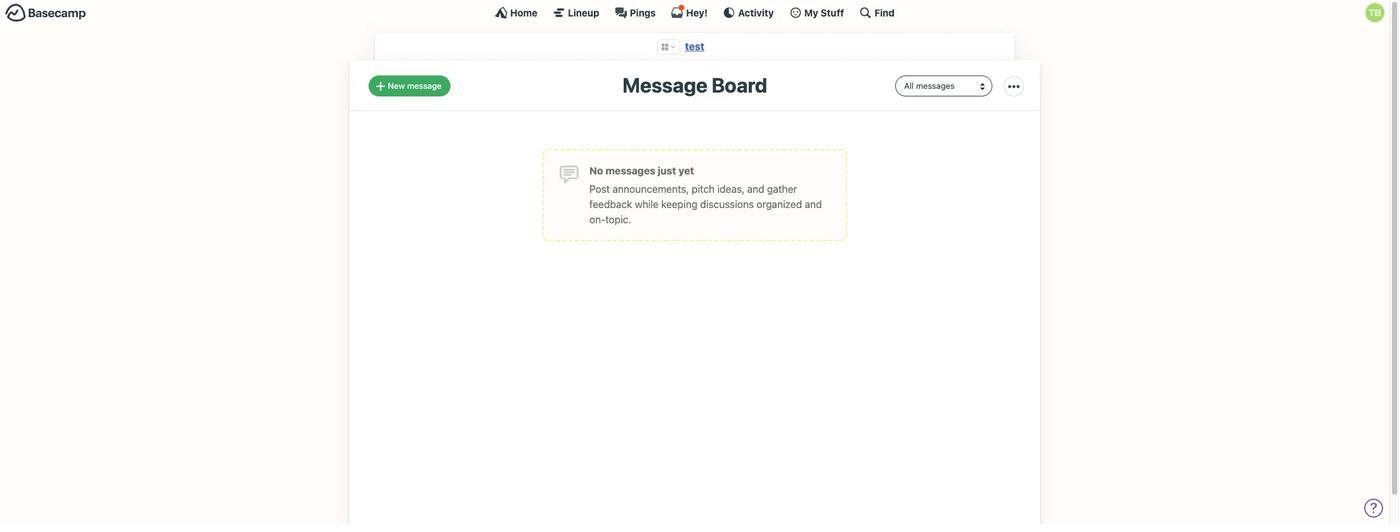 Task type: locate. For each thing, give the bounding box(es) containing it.
activity link
[[723, 6, 774, 19]]

discussions
[[700, 199, 754, 210]]

1 vertical spatial and
[[805, 199, 822, 210]]

test link
[[685, 41, 705, 52]]

keeping
[[661, 199, 698, 210]]

and right ideas,
[[748, 183, 765, 195]]

hey!
[[686, 7, 708, 18]]

pings button
[[615, 6, 656, 19]]

and
[[748, 183, 765, 195], [805, 199, 822, 210]]

test
[[685, 41, 705, 52]]

topic.
[[606, 214, 631, 225]]

hey! button
[[671, 4, 708, 19]]

ideas,
[[718, 183, 745, 195]]

0 horizontal spatial and
[[748, 183, 765, 195]]

stuff
[[821, 7, 844, 18]]

no messages just yet
[[590, 165, 694, 176]]

and right organized on the right of page
[[805, 199, 822, 210]]

gather
[[767, 183, 797, 195]]

lineup link
[[553, 6, 600, 19]]

activity
[[738, 7, 774, 18]]

1 horizontal spatial and
[[805, 199, 822, 210]]

new
[[388, 81, 405, 91]]

my
[[805, 7, 819, 18]]

home link
[[495, 6, 538, 19]]

message board
[[623, 73, 767, 97]]

my stuff
[[805, 7, 844, 18]]

organized
[[757, 199, 802, 210]]

new message
[[388, 81, 442, 91]]

switch accounts image
[[5, 3, 86, 23]]

messages
[[606, 165, 656, 176]]

new message link
[[369, 76, 451, 96]]

home
[[510, 7, 538, 18]]

yet
[[679, 165, 694, 176]]



Task type: vqa. For each thing, say whether or not it's contained in the screenshot.
New
yes



Task type: describe. For each thing, give the bounding box(es) containing it.
feedback
[[590, 199, 632, 210]]

my stuff button
[[789, 6, 844, 19]]

main element
[[0, 0, 1390, 25]]

no
[[590, 165, 603, 176]]

message
[[407, 81, 442, 91]]

tim burton image
[[1366, 3, 1385, 22]]

just
[[658, 165, 676, 176]]

message
[[623, 73, 708, 97]]

lineup
[[568, 7, 600, 18]]

on-
[[590, 214, 606, 225]]

while
[[635, 199, 659, 210]]

announcements,
[[613, 183, 689, 195]]

find
[[875, 7, 895, 18]]

0 vertical spatial and
[[748, 183, 765, 195]]

pings
[[630, 7, 656, 18]]

board
[[712, 73, 767, 97]]

pitch
[[692, 183, 715, 195]]

post
[[590, 183, 610, 195]]

post announcements, pitch ideas, and gather feedback while keeping discussions organized and on-topic.
[[590, 183, 822, 225]]

find button
[[860, 6, 895, 19]]



